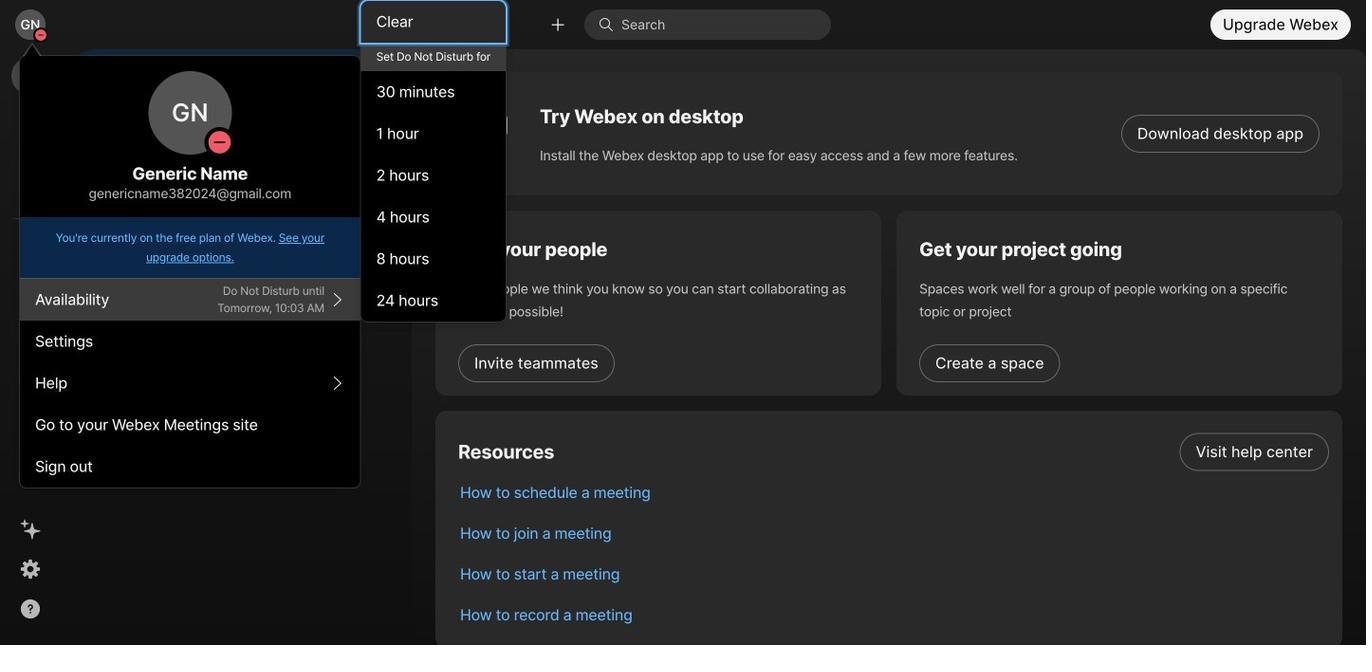 Task type: describe. For each thing, give the bounding box(es) containing it.
profile settings menu menu bar
[[20, 0, 507, 488]]

availability menu
[[361, 1, 506, 322]]

2 list item from the top
[[445, 472, 1342, 513]]

4 list item from the top
[[445, 554, 1342, 595]]

3 list item from the top
[[445, 513, 1342, 554]]

go to your webex meetings site menu item
[[20, 404, 360, 446]]

arrow right_16 image inside "help" menu item
[[330, 376, 345, 391]]

clear menu item
[[361, 1, 506, 43]]



Task type: locate. For each thing, give the bounding box(es) containing it.
set do not disturb for 8 hours menu item
[[361, 238, 506, 280]]

1 list item from the top
[[445, 432, 1342, 472]]

list item
[[445, 432, 1342, 472], [445, 472, 1342, 513], [445, 513, 1342, 554], [445, 554, 1342, 595], [445, 595, 1342, 636]]

5 list item from the top
[[445, 595, 1342, 636]]

arrow right_16 image
[[330, 292, 345, 307], [330, 376, 345, 391]]

webex tab list
[[11, 57, 49, 261]]

settings menu item
[[20, 321, 360, 362]]

set status menu item
[[20, 279, 360, 321]]

set do not disturb for 4 hours menu item
[[361, 196, 506, 238]]

help menu item
[[20, 362, 360, 404]]

0 vertical spatial arrow right_16 image
[[330, 292, 345, 307]]

1 vertical spatial arrow right_16 image
[[330, 376, 345, 391]]

sign out menu item
[[20, 446, 360, 488]]

set do not disturb for 30 minutes menu item
[[361, 71, 506, 113]]

2 arrow right_16 image from the top
[[330, 376, 345, 391]]

1 arrow right_16 image from the top
[[330, 292, 345, 307]]

set do not disturb for 24 hours menu item
[[361, 280, 506, 322]]

arrow right_16 image inside set status menu item
[[330, 292, 345, 307]]

set do not disturb for 1 hour menu item
[[361, 113, 506, 155]]

set do not disturb for 2 hours menu item
[[361, 155, 506, 196]]

navigation
[[0, 49, 61, 645]]

menu item
[[361, 43, 506, 71]]

None text field
[[76, 246, 360, 273]]



Task type: vqa. For each thing, say whether or not it's contained in the screenshot.
Design element related to design inspiration LIST ITEM
no



